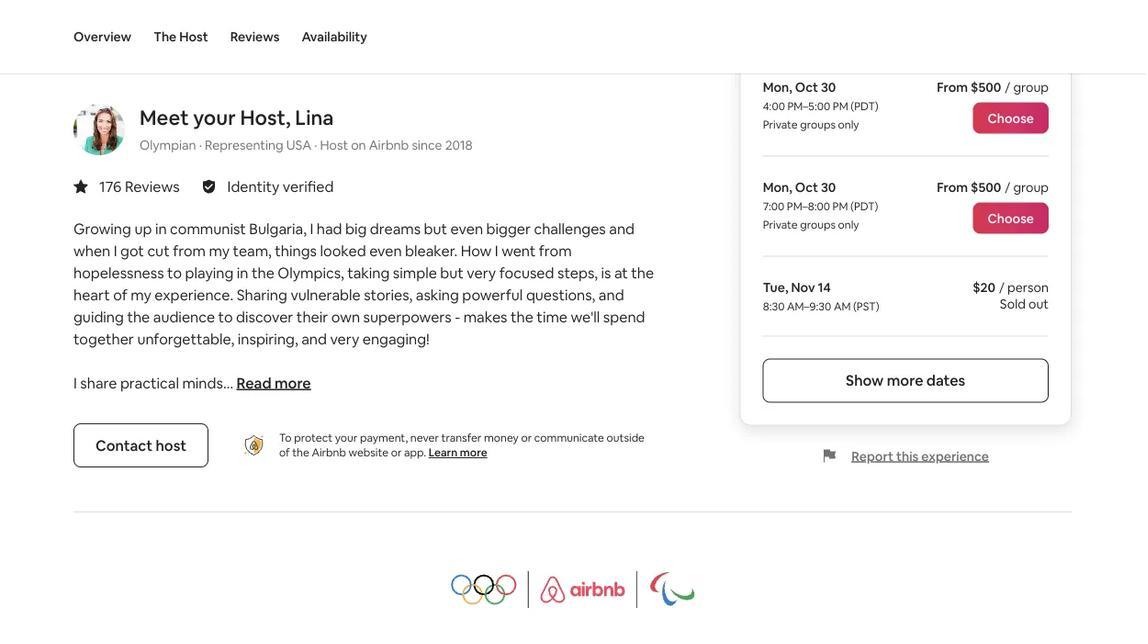 Task type: describe. For each thing, give the bounding box(es) containing it.
mon, oct 30 4:00 pm–5:00 pm (pdt) private groups only
[[763, 78, 879, 131]]

how
[[461, 241, 492, 260]]

cut
[[147, 241, 170, 260]]

audience
[[153, 307, 215, 326]]

contact host button
[[73, 423, 209, 467]]

176 reviews
[[99, 177, 180, 195]]

0 horizontal spatial my
[[131, 285, 151, 304]]

focused
[[499, 263, 554, 282]]

guiding
[[73, 307, 124, 326]]

went
[[502, 241, 536, 260]]

learn more link
[[429, 445, 487, 460]]

their
[[297, 307, 328, 326]]

pm–5:00
[[787, 99, 830, 113]]

challenges
[[534, 219, 606, 238]]

group for mon, oct 30 4:00 pm–5:00 pm (pdt) private groups only
[[1014, 78, 1049, 95]]

heart
[[73, 285, 110, 304]]

hopelessness
[[73, 263, 164, 282]]

2 from from the left
[[539, 241, 572, 260]]

overview button
[[73, 0, 131, 73]]

share
[[80, 373, 117, 392]]

bulgaria,
[[249, 219, 307, 238]]

176
[[99, 177, 122, 195]]

0 horizontal spatial very
[[330, 329, 359, 348]]

things
[[275, 241, 317, 260]]

learn
[[429, 445, 458, 460]]

own
[[331, 307, 360, 326]]

choose link for mon, oct 30 7:00 pm–8:00 pm (pdt) private groups only
[[973, 202, 1049, 234]]

steps,
[[558, 263, 598, 282]]

$20 / person sold out
[[973, 279, 1049, 312]]

$500 for mon, oct 30 7:00 pm–8:00 pm (pdt) private groups only
[[971, 178, 1002, 195]]

tue, nov 14 8:30 am–9:30 am (pst)
[[763, 279, 879, 313]]

the host button
[[154, 0, 208, 73]]

learn more
[[429, 445, 487, 460]]

pm for mon, oct 30 7:00 pm–8:00 pm (pdt) private groups only
[[832, 199, 848, 213]]

the host
[[154, 28, 208, 45]]

stories,
[[364, 285, 413, 304]]

choose for mon, oct 30 7:00 pm–8:00 pm (pdt) private groups only
[[988, 210, 1034, 226]]

when
[[73, 241, 110, 260]]

report this experience button
[[822, 448, 989, 464]]

/ for mon, oct 30 4:00 pm–5:00 pm (pdt) private groups only
[[1005, 78, 1011, 95]]

payment,
[[360, 431, 408, 445]]

is
[[601, 263, 611, 282]]

oct for mon, oct 30 4:00 pm–5:00 pm (pdt) private groups only
[[795, 78, 818, 95]]

at
[[614, 263, 628, 282]]

0 horizontal spatial even
[[369, 241, 402, 260]]

show more dates
[[846, 371, 966, 390]]

vulnerable
[[291, 285, 361, 304]]

meet your host, lina olympian · representing usa · host on airbnb since 2018
[[140, 104, 473, 153]]

read more button
[[237, 372, 311, 394]]

read
[[237, 373, 271, 392]]

1 vertical spatial in
[[237, 263, 248, 282]]

1 vertical spatial and
[[599, 285, 624, 304]]

more for read
[[275, 373, 311, 392]]

i left the got
[[114, 241, 117, 260]]

questions,
[[526, 285, 596, 304]]

mon, for mon, oct 30 7:00 pm–8:00 pm (pdt) private groups only
[[763, 178, 792, 195]]

communist
[[170, 219, 246, 238]]

growing up in communist bulgaria, i had big dreams but even bigger challenges and when i got cut from my team, things looked even bleaker. how i went from hopelessness to playing in the olympics, taking simple but very focused steps,  is at the heart of my experience. sharing vulnerable stories, asking powerful questions, and guiding the audience to discover their own superpowers - makes the time we'll spend together unforgettable, inspiring, and very engaging!
[[73, 219, 654, 348]]

0 vertical spatial in
[[155, 219, 167, 238]]

out
[[1029, 295, 1049, 312]]

host inside meet your host, lina olympian · representing usa · host on airbnb since 2018
[[320, 137, 348, 153]]

minds…
[[182, 373, 233, 392]]

superpowers
[[363, 307, 452, 326]]

looked
[[320, 241, 366, 260]]

had
[[317, 219, 342, 238]]

host,
[[240, 104, 291, 130]]

more for learn
[[460, 445, 487, 460]]

the up sharing
[[252, 263, 275, 282]]

the right "guiding"
[[127, 307, 150, 326]]

7:00
[[763, 199, 784, 213]]

30 for mon, oct 30 7:00 pm–8:00 pm (pdt) private groups only
[[821, 178, 836, 195]]

0 vertical spatial but
[[424, 219, 447, 238]]

1 vertical spatial reviews
[[125, 177, 180, 195]]

pm–8:00
[[787, 199, 830, 213]]

experience.
[[155, 285, 234, 304]]

contact
[[96, 436, 153, 455]]

taking
[[348, 263, 390, 282]]

up
[[134, 219, 152, 238]]

report
[[852, 448, 894, 464]]

8:30
[[763, 299, 785, 313]]

person
[[1008, 279, 1049, 295]]

overview
[[73, 28, 131, 45]]

14
[[818, 279, 831, 295]]

website
[[349, 445, 389, 460]]

of inside the growing up in communist bulgaria, i had big dreams but even bigger challenges and when i got cut from my team, things looked even bleaker. how i went from hopelessness to playing in the olympics, taking simple but very focused steps,  is at the heart of my experience. sharing vulnerable stories, asking powerful questions, and guiding the audience to discover their own superpowers - makes the time we'll spend together unforgettable, inspiring, and very engaging!
[[113, 285, 127, 304]]

from $500 / group for mon, oct 30 7:00 pm–8:00 pm (pdt) private groups only
[[937, 178, 1049, 195]]

0 vertical spatial reviews
[[230, 28, 280, 45]]

your inside meet your host, lina olympian · representing usa · host on airbnb since 2018
[[193, 104, 236, 130]]

am
[[834, 299, 851, 313]]

makes
[[464, 307, 508, 326]]

unforgettable,
[[137, 329, 235, 348]]

your inside to protect your payment, never transfer money or communicate outside of the airbnb website or app.
[[335, 431, 358, 445]]

0 vertical spatial even
[[451, 219, 483, 238]]

0 vertical spatial and
[[609, 219, 635, 238]]

asking
[[416, 285, 459, 304]]

experience
[[922, 448, 989, 464]]

availability button
[[302, 0, 367, 73]]

0 horizontal spatial to
[[167, 263, 182, 282]]

together
[[73, 329, 134, 348]]

i left the share
[[73, 373, 77, 392]]

identity verified
[[227, 177, 334, 195]]

i share practical minds…
[[73, 373, 237, 392]]

groups for mon, oct 30 7:00 pm–8:00 pm (pdt) private groups only
[[800, 217, 836, 231]]

(pdt) for mon, oct 30 4:00 pm–5:00 pm (pdt) private groups only
[[851, 99, 879, 113]]

private for mon, oct 30 7:00 pm–8:00 pm (pdt) private groups only
[[763, 217, 798, 231]]

transfer
[[441, 431, 482, 445]]

never
[[410, 431, 439, 445]]

contact host
[[96, 436, 187, 455]]

only for mon, oct 30 7:00 pm–8:00 pm (pdt) private groups only
[[838, 217, 859, 231]]

nov
[[791, 279, 815, 295]]

olympics,
[[278, 263, 344, 282]]

private for mon, oct 30 4:00 pm–5:00 pm (pdt) private groups only
[[763, 117, 798, 131]]

team,
[[233, 241, 272, 260]]

choose for mon, oct 30 4:00 pm–5:00 pm (pdt) private groups only
[[988, 110, 1034, 126]]

only for mon, oct 30 4:00 pm–5:00 pm (pdt) private groups only
[[838, 117, 859, 131]]



Task type: vqa. For each thing, say whether or not it's contained in the screenshot.
It
no



Task type: locate. For each thing, give the bounding box(es) containing it.
private down 7:00
[[763, 217, 798, 231]]

1 · from the left
[[199, 137, 202, 153]]

0 vertical spatial 30
[[821, 78, 836, 95]]

2 $500 from the top
[[971, 178, 1002, 195]]

1 vertical spatial host
[[320, 137, 348, 153]]

only inside mon, oct 30 7:00 pm–8:00 pm (pdt) private groups only
[[838, 217, 859, 231]]

30 for mon, oct 30 4:00 pm–5:00 pm (pdt) private groups only
[[821, 78, 836, 95]]

4:00
[[763, 99, 785, 113]]

1 vertical spatial even
[[369, 241, 402, 260]]

2 choose link from the top
[[973, 202, 1049, 234]]

0 vertical spatial choose
[[988, 110, 1034, 126]]

your up website
[[335, 431, 358, 445]]

big
[[345, 219, 367, 238]]

from for mon, oct 30 7:00 pm–8:00 pm (pdt) private groups only
[[937, 178, 968, 195]]

1 vertical spatial to
[[218, 307, 233, 326]]

2 from $500 / group from the top
[[937, 178, 1049, 195]]

or
[[521, 431, 532, 445], [391, 445, 402, 460]]

1 vertical spatial (pdt)
[[850, 199, 878, 213]]

am–9:30
[[787, 299, 831, 313]]

from $500 / group
[[937, 78, 1049, 95], [937, 178, 1049, 195]]

2 oct from the top
[[795, 178, 818, 195]]

got
[[120, 241, 144, 260]]

0 horizontal spatial from
[[173, 241, 206, 260]]

in
[[155, 219, 167, 238], [237, 263, 248, 282]]

communicate
[[534, 431, 604, 445]]

mon, up 7:00
[[763, 178, 792, 195]]

(pst)
[[853, 299, 879, 313]]

1 pm from the top
[[833, 99, 848, 113]]

in right up
[[155, 219, 167, 238]]

even down dreams
[[369, 241, 402, 260]]

mon, inside mon, oct 30 4:00 pm–5:00 pm (pdt) private groups only
[[763, 78, 792, 95]]

and up "at"
[[609, 219, 635, 238]]

availability
[[302, 28, 367, 45]]

2 choose from the top
[[988, 210, 1034, 226]]

(pdt) right 'pm–8:00'
[[850, 199, 878, 213]]

oct up pm–5:00
[[795, 78, 818, 95]]

but up asking
[[440, 263, 464, 282]]

2 only from the top
[[838, 217, 859, 231]]

pm right 'pm–8:00'
[[832, 199, 848, 213]]

pm for mon, oct 30 4:00 pm–5:00 pm (pdt) private groups only
[[833, 99, 848, 113]]

app.
[[404, 445, 426, 460]]

1 (pdt) from the top
[[851, 99, 879, 113]]

the down protect
[[292, 445, 309, 460]]

time
[[537, 307, 568, 326]]

groups
[[800, 117, 836, 131], [800, 217, 836, 231]]

0 vertical spatial /
[[1005, 78, 1011, 95]]

to down cut
[[167, 263, 182, 282]]

1 choose link from the top
[[973, 102, 1049, 133]]

0 vertical spatial choose link
[[973, 102, 1049, 133]]

or left 'app.' at bottom
[[391, 445, 402, 460]]

30 inside mon, oct 30 4:00 pm–5:00 pm (pdt) private groups only
[[821, 78, 836, 95]]

30 up 'pm–8:00'
[[821, 178, 836, 195]]

of down hopelessness
[[113, 285, 127, 304]]

but up bleaker.
[[424, 219, 447, 238]]

report this experience
[[852, 448, 989, 464]]

1 vertical spatial choose
[[988, 210, 1034, 226]]

1 horizontal spatial more
[[460, 445, 487, 460]]

groups inside mon, oct 30 7:00 pm–8:00 pm (pdt) private groups only
[[800, 217, 836, 231]]

very down the how
[[467, 263, 496, 282]]

your up representing
[[193, 104, 236, 130]]

0 vertical spatial private
[[763, 117, 798, 131]]

0 vertical spatial groups
[[800, 117, 836, 131]]

$500 for mon, oct 30 4:00 pm–5:00 pm (pdt) private groups only
[[971, 78, 1002, 95]]

pm inside mon, oct 30 4:00 pm–5:00 pm (pdt) private groups only
[[833, 99, 848, 113]]

to
[[279, 431, 292, 445]]

mon, oct 30 7:00 pm–8:00 pm (pdt) private groups only
[[763, 178, 878, 231]]

we'll
[[571, 307, 600, 326]]

private inside mon, oct 30 7:00 pm–8:00 pm (pdt) private groups only
[[763, 217, 798, 231]]

0 vertical spatial my
[[209, 241, 230, 260]]

(pdt) right pm–5:00
[[851, 99, 879, 113]]

the inside to protect your payment, never transfer money or communicate outside of the airbnb website or app.
[[292, 445, 309, 460]]

private down 4:00
[[763, 117, 798, 131]]

only up mon, oct 30 7:00 pm–8:00 pm (pdt) private groups only
[[838, 117, 859, 131]]

1 horizontal spatial my
[[209, 241, 230, 260]]

the right "at"
[[631, 263, 654, 282]]

1 from from the top
[[937, 78, 968, 95]]

2 horizontal spatial more
[[887, 371, 924, 390]]

mon, up 4:00
[[763, 78, 792, 95]]

mon, for mon, oct 30 4:00 pm–5:00 pm (pdt) private groups only
[[763, 78, 792, 95]]

host
[[156, 436, 187, 455]]

1 horizontal spatial from
[[539, 241, 572, 260]]

even up the how
[[451, 219, 483, 238]]

1 vertical spatial /
[[1005, 178, 1011, 195]]

host inside button
[[179, 28, 208, 45]]

oct inside mon, oct 30 7:00 pm–8:00 pm (pdt) private groups only
[[795, 178, 818, 195]]

choose link for mon, oct 30 4:00 pm–5:00 pm (pdt) private groups only
[[973, 102, 1049, 133]]

1 horizontal spatial your
[[335, 431, 358, 445]]

1 horizontal spatial of
[[279, 445, 290, 460]]

2 · from the left
[[314, 137, 317, 153]]

30 inside mon, oct 30 7:00 pm–8:00 pm (pdt) private groups only
[[821, 178, 836, 195]]

host
[[179, 28, 208, 45], [320, 137, 348, 153]]

bleaker.
[[405, 241, 458, 260]]

more right show
[[887, 371, 924, 390]]

reviews button
[[230, 0, 280, 73]]

groups down 'pm–8:00'
[[800, 217, 836, 231]]

1 oct from the top
[[795, 78, 818, 95]]

1 horizontal spatial airbnb
[[369, 137, 409, 153]]

1 only from the top
[[838, 117, 859, 131]]

but
[[424, 219, 447, 238], [440, 263, 464, 282]]

2 groups from the top
[[800, 217, 836, 231]]

host right the
[[179, 28, 208, 45]]

0 vertical spatial (pdt)
[[851, 99, 879, 113]]

of inside to protect your payment, never transfer money or communicate outside of the airbnb website or app.
[[279, 445, 290, 460]]

more for show
[[887, 371, 924, 390]]

more right read
[[275, 373, 311, 392]]

0 vertical spatial of
[[113, 285, 127, 304]]

1 vertical spatial groups
[[800, 217, 836, 231]]

to protect your payment, never transfer money or communicate outside of the airbnb website or app.
[[279, 431, 645, 460]]

from $500 / group for mon, oct 30 4:00 pm–5:00 pm (pdt) private groups only
[[937, 78, 1049, 95]]

1 vertical spatial pm
[[832, 199, 848, 213]]

1 horizontal spatial very
[[467, 263, 496, 282]]

1 horizontal spatial to
[[218, 307, 233, 326]]

1 vertical spatial mon,
[[763, 178, 792, 195]]

group
[[1014, 78, 1049, 95], [1014, 178, 1049, 195]]

0 vertical spatial to
[[167, 263, 182, 282]]

0 vertical spatial oct
[[795, 78, 818, 95]]

30
[[821, 78, 836, 95], [821, 178, 836, 195]]

from for mon, oct 30 4:00 pm–5:00 pm (pdt) private groups only
[[937, 78, 968, 95]]

0 vertical spatial host
[[179, 28, 208, 45]]

2018
[[445, 137, 473, 153]]

1 vertical spatial of
[[279, 445, 290, 460]]

2 group from the top
[[1014, 178, 1049, 195]]

1 vertical spatial oct
[[795, 178, 818, 195]]

1 horizontal spatial or
[[521, 431, 532, 445]]

dreams
[[370, 219, 421, 238]]

0 vertical spatial from $500 / group
[[937, 78, 1049, 95]]

in down team,
[[237, 263, 248, 282]]

from down communist
[[173, 241, 206, 260]]

groups inside mon, oct 30 4:00 pm–5:00 pm (pdt) private groups only
[[800, 117, 836, 131]]

1 horizontal spatial in
[[237, 263, 248, 282]]

from down challenges
[[539, 241, 572, 260]]

0 horizontal spatial reviews
[[125, 177, 180, 195]]

airbnb down protect
[[312, 445, 346, 460]]

2 vertical spatial /
[[999, 279, 1005, 295]]

1 vertical spatial your
[[335, 431, 358, 445]]

sold
[[1000, 295, 1026, 312]]

very down own
[[330, 329, 359, 348]]

· right olympian
[[199, 137, 202, 153]]

reviews right the host button
[[230, 28, 280, 45]]

0 horizontal spatial airbnb
[[312, 445, 346, 460]]

to
[[167, 263, 182, 282], [218, 307, 233, 326]]

2 (pdt) from the top
[[850, 199, 878, 213]]

1 horizontal spatial even
[[451, 219, 483, 238]]

2 private from the top
[[763, 217, 798, 231]]

dates
[[927, 371, 966, 390]]

only up tue, nov 14 8:30 am–9:30 am (pst)
[[838, 217, 859, 231]]

1 vertical spatial $500
[[971, 178, 1002, 195]]

2 vertical spatial and
[[301, 329, 327, 348]]

more inside "button"
[[275, 373, 311, 392]]

pm right pm–5:00
[[833, 99, 848, 113]]

$20
[[973, 279, 996, 295]]

0 vertical spatial mon,
[[763, 78, 792, 95]]

1 vertical spatial airbnb
[[312, 445, 346, 460]]

olympian
[[140, 137, 196, 153]]

1 30 from the top
[[821, 78, 836, 95]]

group for mon, oct 30 7:00 pm–8:00 pm (pdt) private groups only
[[1014, 178, 1049, 195]]

0 horizontal spatial in
[[155, 219, 167, 238]]

bigger
[[486, 219, 531, 238]]

groups for mon, oct 30 4:00 pm–5:00 pm (pdt) private groups only
[[800, 117, 836, 131]]

(pdt) inside mon, oct 30 7:00 pm–8:00 pm (pdt) private groups only
[[850, 199, 878, 213]]

the left time
[[511, 307, 534, 326]]

1 horizontal spatial host
[[320, 137, 348, 153]]

/ inside '$20 / person sold out'
[[999, 279, 1005, 295]]

my up playing
[[209, 241, 230, 260]]

tue,
[[763, 279, 788, 295]]

0 horizontal spatial your
[[193, 104, 236, 130]]

my down hopelessness
[[131, 285, 151, 304]]

(pdt) for mon, oct 30 7:00 pm–8:00 pm (pdt) private groups only
[[850, 199, 878, 213]]

0 vertical spatial pm
[[833, 99, 848, 113]]

1 from $500 / group from the top
[[937, 78, 1049, 95]]

read more
[[237, 373, 311, 392]]

only inside mon, oct 30 4:00 pm–5:00 pm (pdt) private groups only
[[838, 117, 859, 131]]

and
[[609, 219, 635, 238], [599, 285, 624, 304], [301, 329, 327, 348]]

-
[[455, 307, 460, 326]]

1 vertical spatial private
[[763, 217, 798, 231]]

the
[[154, 28, 177, 45]]

protect
[[294, 431, 333, 445]]

growing
[[73, 219, 131, 238]]

verified
[[283, 177, 334, 195]]

1 vertical spatial group
[[1014, 178, 1049, 195]]

outside
[[607, 431, 645, 445]]

0 horizontal spatial ·
[[199, 137, 202, 153]]

host left on
[[320, 137, 348, 153]]

1 groups from the top
[[800, 117, 836, 131]]

spend
[[603, 307, 645, 326]]

0 horizontal spatial host
[[179, 28, 208, 45]]

1 choose from the top
[[988, 110, 1034, 126]]

money
[[484, 431, 519, 445]]

1 from from the left
[[173, 241, 206, 260]]

i left had
[[310, 219, 313, 238]]

or right the money
[[521, 431, 532, 445]]

2 mon, from the top
[[763, 178, 792, 195]]

choose link
[[973, 102, 1049, 133], [973, 202, 1049, 234]]

1 private from the top
[[763, 117, 798, 131]]

1 vertical spatial from $500 / group
[[937, 178, 1049, 195]]

2 30 from the top
[[821, 178, 836, 195]]

and down their
[[301, 329, 327, 348]]

learn more about the host, lina. image
[[73, 104, 125, 155], [73, 104, 125, 155]]

airbnb right on
[[369, 137, 409, 153]]

meet
[[140, 104, 189, 130]]

practical
[[120, 373, 179, 392]]

· right usa
[[314, 137, 317, 153]]

airbnb inside meet your host, lina olympian · representing usa · host on airbnb since 2018
[[369, 137, 409, 153]]

from
[[173, 241, 206, 260], [539, 241, 572, 260]]

oct for mon, oct 30 7:00 pm–8:00 pm (pdt) private groups only
[[795, 178, 818, 195]]

very
[[467, 263, 496, 282], [330, 329, 359, 348]]

1 vertical spatial my
[[131, 285, 151, 304]]

show more dates link
[[763, 359, 1049, 403]]

·
[[199, 137, 202, 153], [314, 137, 317, 153]]

1 vertical spatial very
[[330, 329, 359, 348]]

/ for mon, oct 30 7:00 pm–8:00 pm (pdt) private groups only
[[1005, 178, 1011, 195]]

on
[[351, 137, 366, 153]]

usa
[[286, 137, 312, 153]]

airbnb inside to protect your payment, never transfer money or communicate outside of the airbnb website or app.
[[312, 445, 346, 460]]

0 vertical spatial airbnb
[[369, 137, 409, 153]]

1 $500 from the top
[[971, 78, 1002, 95]]

reviews
[[230, 28, 280, 45], [125, 177, 180, 195]]

2 from from the top
[[937, 178, 968, 195]]

0 horizontal spatial of
[[113, 285, 127, 304]]

0 horizontal spatial or
[[391, 445, 402, 460]]

representing
[[205, 137, 284, 153]]

of down to
[[279, 445, 290, 460]]

i right the how
[[495, 241, 498, 260]]

oct inside mon, oct 30 4:00 pm–5:00 pm (pdt) private groups only
[[795, 78, 818, 95]]

since
[[412, 137, 442, 153]]

identity
[[227, 177, 280, 195]]

30 up pm–5:00
[[821, 78, 836, 95]]

of
[[113, 285, 127, 304], [279, 445, 290, 460]]

private inside mon, oct 30 4:00 pm–5:00 pm (pdt) private groups only
[[763, 117, 798, 131]]

reviews right 176
[[125, 177, 180, 195]]

mon, inside mon, oct 30 7:00 pm–8:00 pm (pdt) private groups only
[[763, 178, 792, 195]]

0 horizontal spatial more
[[275, 373, 311, 392]]

show
[[846, 371, 884, 390]]

1 horizontal spatial ·
[[314, 137, 317, 153]]

0 vertical spatial $500
[[971, 78, 1002, 95]]

private
[[763, 117, 798, 131], [763, 217, 798, 231]]

airbnb
[[369, 137, 409, 153], [312, 445, 346, 460]]

2 pm from the top
[[832, 199, 848, 213]]

oct
[[795, 78, 818, 95], [795, 178, 818, 195]]

groups down pm–5:00
[[800, 117, 836, 131]]

and down is at the top right of the page
[[599, 285, 624, 304]]

oct up 'pm–8:00'
[[795, 178, 818, 195]]

to down "experience."
[[218, 307, 233, 326]]

0 vertical spatial group
[[1014, 78, 1049, 95]]

(pdt) inside mon, oct 30 4:00 pm–5:00 pm (pdt) private groups only
[[851, 99, 879, 113]]

choose
[[988, 110, 1034, 126], [988, 210, 1034, 226]]

more
[[887, 371, 924, 390], [275, 373, 311, 392], [460, 445, 487, 460]]

sharing
[[237, 285, 287, 304]]

from
[[937, 78, 968, 95], [937, 178, 968, 195]]

1 vertical spatial 30
[[821, 178, 836, 195]]

0 vertical spatial very
[[467, 263, 496, 282]]

1 group from the top
[[1014, 78, 1049, 95]]

1 vertical spatial from
[[937, 178, 968, 195]]

1 vertical spatial choose link
[[973, 202, 1049, 234]]

0 vertical spatial from
[[937, 78, 968, 95]]

0 vertical spatial only
[[838, 117, 859, 131]]

1 vertical spatial but
[[440, 263, 464, 282]]

1 vertical spatial only
[[838, 217, 859, 231]]

1 horizontal spatial reviews
[[230, 28, 280, 45]]

pm inside mon, oct 30 7:00 pm–8:00 pm (pdt) private groups only
[[832, 199, 848, 213]]

0 vertical spatial your
[[193, 104, 236, 130]]

more down the transfer
[[460, 445, 487, 460]]

1 mon, from the top
[[763, 78, 792, 95]]



